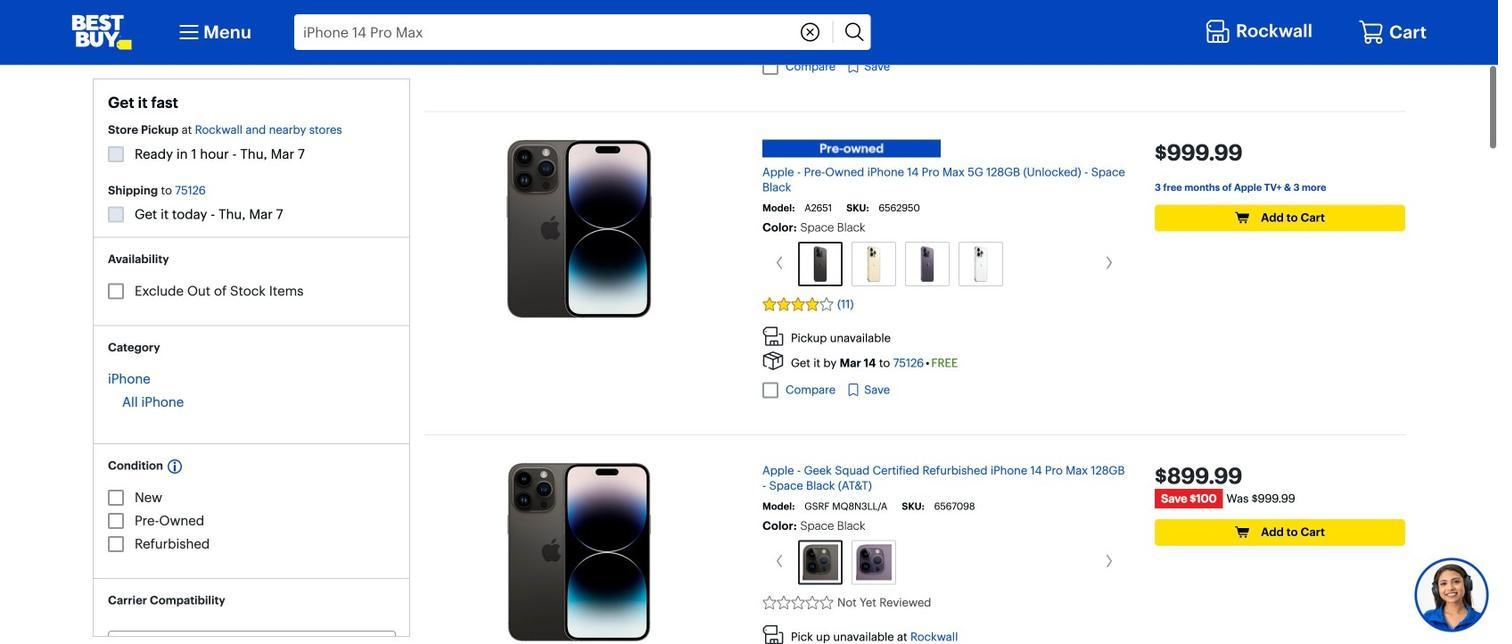 Task type: vqa. For each thing, say whether or not it's contained in the screenshot.
REFURBISHED OPTION
yes



Task type: locate. For each thing, give the bounding box(es) containing it.
0 vertical spatial space black image
[[812, 244, 830, 285]]

apple - pre-owned iphone 14 pro max 5g 128gb (unlocked) - space black - front_zoom image
[[507, 139, 652, 318]]

None checkbox
[[763, 382, 779, 398]]

Exclude Out of Stock Items checkbox
[[108, 283, 124, 299]]

1 vertical spatial deep purple image
[[854, 542, 895, 583]]

None checkbox
[[763, 59, 779, 75]]

cart icon image
[[1359, 19, 1386, 46]]

deep purple image
[[919, 244, 937, 285], [854, 542, 895, 583]]

pre owned image
[[629, 135, 1075, 162]]

condition info image
[[168, 459, 182, 473]]

Pre-Owned checkbox
[[108, 513, 124, 529]]

1 vertical spatial space black image
[[800, 542, 841, 583]]

0 vertical spatial deep purple image
[[919, 244, 937, 285]]

space black image
[[812, 244, 830, 285], [800, 542, 841, 583]]

gold image
[[865, 244, 884, 285]]

Get it today - Thu, Mar 7 checkbox
[[108, 206, 124, 222]]

Type to search. Navigate forward to hear suggestions text field
[[294, 14, 795, 50]]

menu image
[[175, 18, 203, 46]]



Task type: describe. For each thing, give the bounding box(es) containing it.
silver image
[[972, 244, 991, 285]]

apple - geek squad certified refurbished iphone 14 pro max 128gb - space black (at&t) - front_zoom image
[[508, 463, 651, 641]]

bestbuy.com image
[[71, 14, 132, 50]]

Refurbished checkbox
[[108, 536, 124, 552]]

0 horizontal spatial deep purple image
[[854, 542, 895, 583]]

1 horizontal spatial deep purple image
[[919, 244, 937, 285]]

best buy help human beacon image
[[1415, 557, 1490, 633]]

New checkbox
[[108, 490, 124, 506]]

Ready in 1 hour - Thu, Mar 7 checkbox
[[108, 146, 124, 162]]



